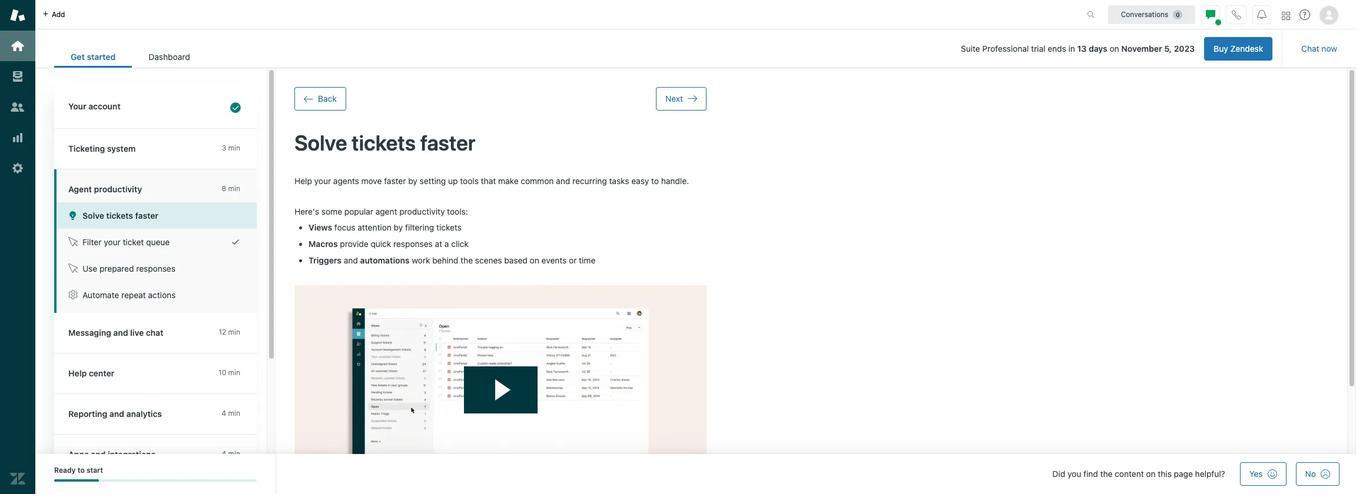 Task type: vqa. For each thing, say whether or not it's contained in the screenshot.
Solve
yes



Task type: locate. For each thing, give the bounding box(es) containing it.
yes button
[[1240, 463, 1286, 486]]

your for agents
[[314, 176, 331, 186]]

solve
[[294, 130, 347, 155], [82, 211, 104, 221]]

0 horizontal spatial the
[[461, 256, 473, 266]]

min
[[228, 144, 240, 152], [228, 184, 240, 193], [228, 328, 240, 337], [228, 369, 240, 377], [228, 409, 240, 418], [228, 450, 240, 459]]

and up start
[[91, 450, 106, 460]]

min for agent productivity
[[228, 184, 240, 193]]

messaging
[[68, 328, 111, 338]]

by left setting
[[408, 176, 417, 186]]

region
[[294, 176, 707, 495]]

tools
[[460, 176, 479, 186]]

4 min for analytics
[[222, 409, 240, 418]]

2 vertical spatial on
[[1146, 469, 1156, 479]]

0 horizontal spatial solve tickets faster
[[82, 211, 158, 221]]

in
[[1068, 44, 1075, 54]]

triggers and automations work behind the scenes based on events or time
[[309, 256, 595, 266]]

your account heading
[[54, 87, 257, 129]]

1 vertical spatial by
[[394, 223, 403, 233]]

3
[[222, 144, 226, 152]]

customers image
[[10, 100, 25, 115]]

live
[[130, 328, 144, 338]]

by
[[408, 176, 417, 186], [394, 223, 403, 233]]

help up here's on the left top of the page
[[294, 176, 312, 186]]

2 horizontal spatial faster
[[420, 130, 475, 155]]

0 horizontal spatial tickets
[[106, 211, 133, 221]]

4
[[222, 409, 226, 418], [222, 450, 226, 459]]

2 horizontal spatial tickets
[[436, 223, 462, 233]]

your left agents
[[314, 176, 331, 186]]

faster right move
[[384, 176, 406, 186]]

on left 'this' in the bottom right of the page
[[1146, 469, 1156, 479]]

0 vertical spatial solve tickets faster
[[294, 130, 475, 155]]

your account
[[68, 101, 120, 111]]

6 min from the top
[[228, 450, 240, 459]]

ready to start
[[54, 466, 103, 475]]

0 vertical spatial your
[[314, 176, 331, 186]]

you
[[1067, 469, 1081, 479]]

based
[[504, 256, 527, 266]]

1 horizontal spatial to
[[651, 176, 659, 186]]

on inside 'region'
[[530, 256, 539, 266]]

content
[[1115, 469, 1144, 479]]

solve tickets faster up move
[[294, 130, 475, 155]]

faster up up
[[420, 130, 475, 155]]

5,
[[1164, 44, 1172, 54]]

1 horizontal spatial help
[[294, 176, 312, 186]]

video thumbnail image
[[294, 286, 707, 495], [294, 286, 707, 495]]

your right filter
[[104, 237, 121, 247]]

min for messaging and live chat
[[228, 328, 240, 337]]

and left analytics
[[109, 409, 124, 419]]

1 vertical spatial faster
[[384, 176, 406, 186]]

help inside 'region'
[[294, 176, 312, 186]]

1 horizontal spatial responses
[[393, 239, 433, 249]]

tickets up filter your ticket queue
[[106, 211, 133, 221]]

November 5, 2023 text field
[[1121, 44, 1195, 54]]

responses down filtering at top
[[393, 239, 433, 249]]

filtering
[[405, 223, 434, 233]]

and down provide
[[344, 256, 358, 266]]

0 horizontal spatial on
[[530, 256, 539, 266]]

1 vertical spatial the
[[1100, 469, 1112, 479]]

and for apps and integrations
[[91, 450, 106, 460]]

automate repeat actions button
[[57, 282, 257, 309]]

0 vertical spatial to
[[651, 176, 659, 186]]

that
[[481, 176, 496, 186]]

triggers
[[309, 256, 341, 266]]

and
[[556, 176, 570, 186], [344, 256, 358, 266], [113, 328, 128, 338], [109, 409, 124, 419], [91, 450, 106, 460]]

on
[[1110, 44, 1119, 54], [530, 256, 539, 266], [1146, 469, 1156, 479]]

0 horizontal spatial your
[[104, 237, 121, 247]]

click
[[451, 239, 469, 249]]

1 horizontal spatial solve
[[294, 130, 347, 155]]

chat now
[[1301, 44, 1337, 54]]

filter your ticket queue
[[82, 237, 170, 247]]

1 horizontal spatial productivity
[[399, 207, 445, 217]]

solve up filter
[[82, 211, 104, 221]]

here's some popular agent productivity tools:
[[294, 207, 468, 217]]

system
[[107, 144, 136, 154]]

tickets up a
[[436, 223, 462, 233]]

1 horizontal spatial faster
[[384, 176, 406, 186]]

productivity
[[94, 184, 142, 194], [399, 207, 445, 217]]

1 horizontal spatial by
[[408, 176, 417, 186]]

faster inside 'region'
[[384, 176, 406, 186]]

yes
[[1249, 469, 1263, 479]]

views
[[309, 223, 332, 233]]

ends
[[1048, 44, 1066, 54]]

easy
[[631, 176, 649, 186]]

1 vertical spatial help
[[68, 369, 87, 379]]

1 vertical spatial your
[[104, 237, 121, 247]]

the down click
[[461, 256, 473, 266]]

1 horizontal spatial tickets
[[352, 130, 416, 155]]

suite
[[961, 44, 980, 54]]

and right common
[[556, 176, 570, 186]]

analytics
[[126, 409, 162, 419]]

find
[[1083, 469, 1098, 479]]

some
[[321, 207, 342, 217]]

section
[[216, 37, 1273, 61]]

region containing help your agents move faster by setting up tools that make common and recurring tasks easy to handle.
[[294, 176, 707, 495]]

to up progress bar image
[[78, 466, 85, 475]]

solve tickets faster inside content-title region
[[294, 130, 475, 155]]

0 horizontal spatial help
[[68, 369, 87, 379]]

1 horizontal spatial solve tickets faster
[[294, 130, 475, 155]]

by up "macros provide quick responses at a click"
[[394, 223, 403, 233]]

your
[[314, 176, 331, 186], [104, 237, 121, 247]]

1 vertical spatial 4 min
[[222, 450, 240, 459]]

integrations
[[108, 450, 156, 460]]

started
[[87, 52, 116, 62]]

on inside footer
[[1146, 469, 1156, 479]]

button displays agent's chat status as online. image
[[1206, 10, 1215, 19]]

0 vertical spatial responses
[[393, 239, 433, 249]]

and for triggers and automations work behind the scenes based on events or time
[[344, 256, 358, 266]]

responses inside 'region'
[[393, 239, 433, 249]]

responses
[[393, 239, 433, 249], [136, 264, 175, 274]]

0 horizontal spatial productivity
[[94, 184, 142, 194]]

0 vertical spatial help
[[294, 176, 312, 186]]

0 vertical spatial 4
[[222, 409, 226, 418]]

dashboard
[[149, 52, 190, 62]]

min for apps and integrations
[[228, 450, 240, 459]]

0 vertical spatial tickets
[[352, 130, 416, 155]]

10 min
[[218, 369, 240, 377]]

faster up filter your ticket queue button
[[135, 211, 158, 221]]

1 vertical spatial responses
[[136, 264, 175, 274]]

admin image
[[10, 161, 25, 176]]

solve tickets faster up filter your ticket queue
[[82, 211, 158, 221]]

behind
[[432, 256, 458, 266]]

tab list containing get started
[[54, 46, 207, 68]]

tickets
[[352, 130, 416, 155], [106, 211, 133, 221], [436, 223, 462, 233]]

0 horizontal spatial faster
[[135, 211, 158, 221]]

13
[[1077, 44, 1087, 54]]

2 4 min from the top
[[222, 450, 240, 459]]

1 vertical spatial to
[[78, 466, 85, 475]]

2 vertical spatial tickets
[[436, 223, 462, 233]]

filter your ticket queue button
[[57, 229, 257, 256]]

content-title region
[[294, 130, 707, 157]]

on right based
[[530, 256, 539, 266]]

buy zendesk
[[1214, 44, 1263, 54]]

and left live
[[113, 328, 128, 338]]

apps
[[68, 450, 89, 460]]

1 vertical spatial tickets
[[106, 211, 133, 221]]

productivity right agent in the left top of the page
[[94, 184, 142, 194]]

1 horizontal spatial the
[[1100, 469, 1112, 479]]

0 vertical spatial on
[[1110, 44, 1119, 54]]

2 min from the top
[[228, 184, 240, 193]]

0 vertical spatial 4 min
[[222, 409, 240, 418]]

no
[[1305, 469, 1316, 479]]

help center
[[68, 369, 114, 379]]

4 min from the top
[[228, 369, 240, 377]]

section containing suite professional trial ends in
[[216, 37, 1273, 61]]

did you find the content on this page helpful?
[[1052, 469, 1225, 479]]

solve inside button
[[82, 211, 104, 221]]

suite professional trial ends in 13 days on november 5, 2023
[[961, 44, 1195, 54]]

1 horizontal spatial on
[[1110, 44, 1119, 54]]

1 4 from the top
[[222, 409, 226, 418]]

help
[[294, 176, 312, 186], [68, 369, 87, 379]]

to right easy
[[651, 176, 659, 186]]

1 min from the top
[[228, 144, 240, 152]]

november
[[1121, 44, 1162, 54]]

on right days
[[1110, 44, 1119, 54]]

1 horizontal spatial your
[[314, 176, 331, 186]]

1 vertical spatial solve
[[82, 211, 104, 221]]

help left center
[[68, 369, 87, 379]]

1 vertical spatial productivity
[[399, 207, 445, 217]]

on inside "section"
[[1110, 44, 1119, 54]]

to inside 'region'
[[651, 176, 659, 186]]

8
[[222, 184, 226, 193]]

and for reporting and analytics
[[109, 409, 124, 419]]

2 vertical spatial faster
[[135, 211, 158, 221]]

apps and integrations
[[68, 450, 156, 460]]

responses up automate repeat actions button
[[136, 264, 175, 274]]

progress-bar progress bar
[[54, 480, 257, 482]]

your inside button
[[104, 237, 121, 247]]

the right "find"
[[1100, 469, 1112, 479]]

0 horizontal spatial to
[[78, 466, 85, 475]]

0 vertical spatial the
[[461, 256, 473, 266]]

your inside 'region'
[[314, 176, 331, 186]]

0 vertical spatial by
[[408, 176, 417, 186]]

2 4 from the top
[[222, 450, 226, 459]]

0 horizontal spatial responses
[[136, 264, 175, 274]]

use prepared responses
[[82, 264, 175, 274]]

views image
[[10, 69, 25, 84]]

solve down the back button
[[294, 130, 347, 155]]

ticketing
[[68, 144, 105, 154]]

the inside 'region'
[[461, 256, 473, 266]]

1 4 min from the top
[[222, 409, 240, 418]]

next
[[665, 94, 683, 104]]

up
[[448, 176, 458, 186]]

chat
[[146, 328, 163, 338]]

footer
[[35, 455, 1356, 495]]

1 vertical spatial on
[[530, 256, 539, 266]]

tab list
[[54, 46, 207, 68]]

buy zendesk button
[[1204, 37, 1273, 61]]

productivity up filtering at top
[[399, 207, 445, 217]]

solve tickets faster
[[294, 130, 475, 155], [82, 211, 158, 221]]

1 vertical spatial 4
[[222, 450, 226, 459]]

faster
[[420, 130, 475, 155], [384, 176, 406, 186], [135, 211, 158, 221]]

tickets up move
[[352, 130, 416, 155]]

solve inside content-title region
[[294, 130, 347, 155]]

main element
[[0, 0, 35, 495]]

tickets inside 'region'
[[436, 223, 462, 233]]

0 vertical spatial faster
[[420, 130, 475, 155]]

popular
[[344, 207, 373, 217]]

1 vertical spatial solve tickets faster
[[82, 211, 158, 221]]

min for ticketing system
[[228, 144, 240, 152]]

at
[[435, 239, 442, 249]]

page
[[1174, 469, 1193, 479]]

this
[[1158, 469, 1172, 479]]

5 min from the top
[[228, 409, 240, 418]]

zendesk image
[[10, 472, 25, 487]]

0 horizontal spatial solve
[[82, 211, 104, 221]]

your account button
[[54, 87, 254, 128]]

responses inside button
[[136, 264, 175, 274]]

actions
[[148, 290, 176, 300]]

2 horizontal spatial on
[[1146, 469, 1156, 479]]

0 vertical spatial solve
[[294, 130, 347, 155]]

video element
[[294, 286, 707, 495]]

3 min from the top
[[228, 328, 240, 337]]



Task type: describe. For each thing, give the bounding box(es) containing it.
trial
[[1031, 44, 1045, 54]]

help for help center
[[68, 369, 87, 379]]

your for ticket
[[104, 237, 121, 247]]

back
[[318, 94, 337, 104]]

get
[[71, 52, 85, 62]]

tickets inside button
[[106, 211, 133, 221]]

focus
[[334, 223, 355, 233]]

zendesk
[[1230, 44, 1263, 54]]

professional
[[982, 44, 1029, 54]]

use prepared responses button
[[57, 256, 257, 282]]

get help image
[[1299, 9, 1310, 20]]

to inside footer
[[78, 466, 85, 475]]

start
[[86, 466, 103, 475]]

agent
[[68, 184, 92, 194]]

prepared
[[99, 264, 134, 274]]

footer containing did you find the content on this page helpful?
[[35, 455, 1356, 495]]

conversations button
[[1108, 5, 1195, 24]]

agents
[[333, 176, 359, 186]]

solve tickets faster button
[[57, 203, 257, 229]]

views focus attention by filtering tickets
[[309, 223, 462, 233]]

no button
[[1296, 463, 1340, 486]]

a
[[444, 239, 449, 249]]

did
[[1052, 469, 1065, 479]]

ticket
[[123, 237, 144, 247]]

center
[[89, 369, 114, 379]]

0 vertical spatial productivity
[[94, 184, 142, 194]]

make
[[498, 176, 518, 186]]

use
[[82, 264, 97, 274]]

tickets inside content-title region
[[352, 130, 416, 155]]

events
[[541, 256, 567, 266]]

or
[[569, 256, 577, 266]]

attention
[[358, 223, 391, 233]]

faster inside content-title region
[[420, 130, 475, 155]]

automate repeat actions
[[82, 290, 176, 300]]

add
[[52, 10, 65, 19]]

reporting image
[[10, 130, 25, 145]]

helpful?
[[1195, 469, 1225, 479]]

time
[[579, 256, 595, 266]]

account
[[88, 101, 120, 111]]

dashboard tab
[[132, 46, 207, 68]]

agent
[[375, 207, 397, 217]]

12
[[219, 328, 226, 337]]

now
[[1322, 44, 1337, 54]]

repeat
[[121, 290, 146, 300]]

help for help your agents move faster by setting up tools that make common and recurring tasks easy to handle.
[[294, 176, 312, 186]]

work
[[412, 256, 430, 266]]

2023
[[1174, 44, 1195, 54]]

chat now button
[[1292, 37, 1347, 61]]

zendesk support image
[[10, 8, 25, 23]]

tools:
[[447, 207, 468, 217]]

ready
[[54, 466, 76, 475]]

buy
[[1214, 44, 1228, 54]]

chat
[[1301, 44, 1319, 54]]

here's
[[294, 207, 319, 217]]

macros provide quick responses at a click
[[309, 239, 469, 249]]

reporting and analytics
[[68, 409, 162, 419]]

and for messaging and live chat
[[113, 328, 128, 338]]

4 for reporting and analytics
[[222, 409, 226, 418]]

scenes
[[475, 256, 502, 266]]

progress bar image
[[54, 480, 99, 482]]

conversations
[[1121, 10, 1168, 19]]

notifications image
[[1257, 10, 1267, 19]]

common
[[521, 176, 554, 186]]

get started
[[71, 52, 116, 62]]

solve tickets faster inside button
[[82, 211, 158, 221]]

messaging and live chat
[[68, 328, 163, 338]]

help your agents move faster by setting up tools that make common and recurring tasks easy to handle.
[[294, 176, 689, 186]]

provide
[[340, 239, 368, 249]]

quick
[[371, 239, 391, 249]]

0 horizontal spatial by
[[394, 223, 403, 233]]

min for help center
[[228, 369, 240, 377]]

queue
[[146, 237, 170, 247]]

setting
[[420, 176, 446, 186]]

back button
[[294, 87, 346, 111]]

days
[[1089, 44, 1107, 54]]

4 for apps and integrations
[[222, 450, 226, 459]]

move
[[361, 176, 382, 186]]

handle.
[[661, 176, 689, 186]]

macros
[[309, 239, 338, 249]]

4 min for integrations
[[222, 450, 240, 459]]

the inside footer
[[1100, 469, 1112, 479]]

8 min
[[222, 184, 240, 193]]

min for reporting and analytics
[[228, 409, 240, 418]]

zendesk products image
[[1282, 11, 1290, 20]]

automations
[[360, 256, 410, 266]]

productivity inside 'region'
[[399, 207, 445, 217]]

faster inside solve tickets faster button
[[135, 211, 158, 221]]

tasks
[[609, 176, 629, 186]]

get started image
[[10, 38, 25, 54]]



